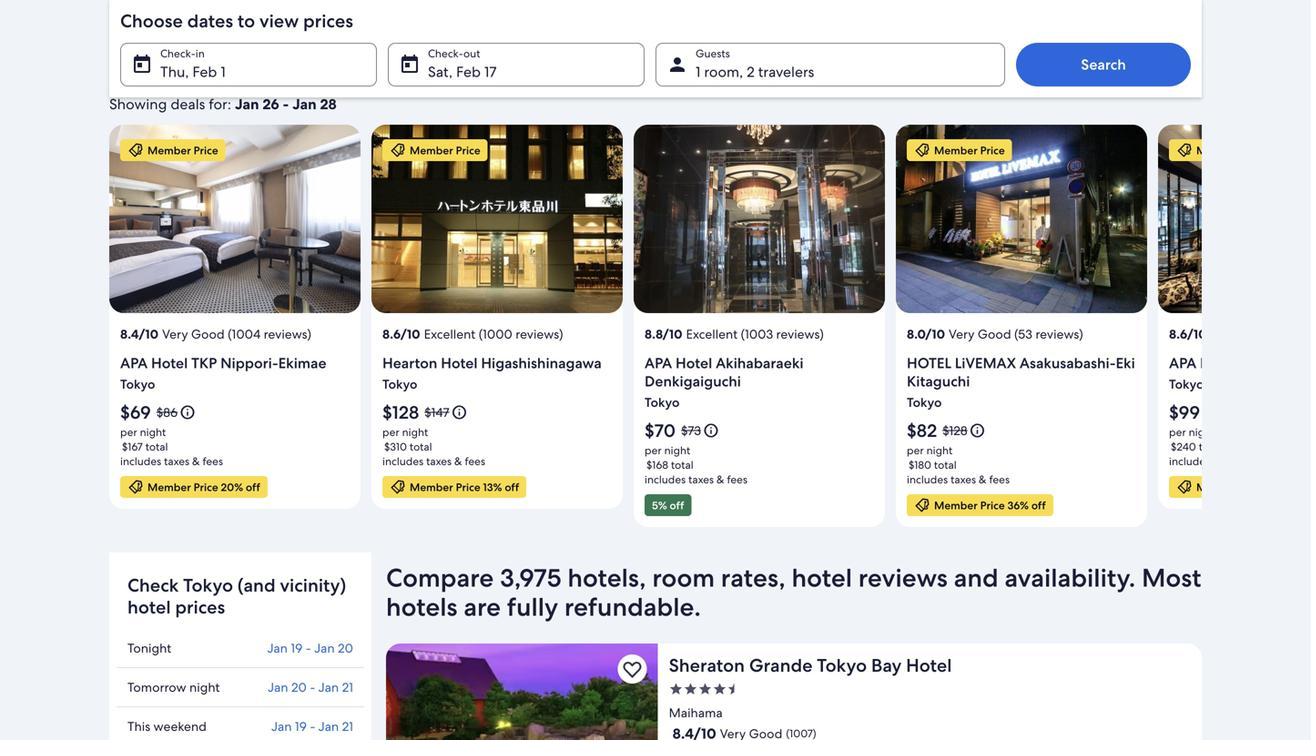 Task type: vqa. For each thing, say whether or not it's contained in the screenshot.
one key blue tier "ICON"
no



Task type: locate. For each thing, give the bounding box(es) containing it.
19 down jan 20 - jan 21 link
[[295, 719, 307, 735]]

1 8.6/10 from the left
[[383, 326, 420, 342]]

price
[[194, 143, 218, 157], [456, 143, 481, 157], [981, 143, 1005, 157], [1243, 143, 1267, 157], [194, 480, 218, 494], [456, 480, 481, 494], [1243, 480, 1267, 494], [981, 498, 1005, 513]]

& inside per night $168 total includes taxes & fees
[[717, 473, 725, 487]]

night inside per night $167 total includes taxes & fees
[[140, 425, 166, 439]]

vicinity)
[[280, 574, 346, 597]]

excellent
[[424, 326, 476, 342], [686, 326, 738, 342]]

taxes up member price 36% off
[[951, 473, 976, 487]]

1 horizontal spatial excellent
[[686, 326, 738, 342]]

4 reviews) from the left
[[1036, 326, 1084, 342]]

feb right thu,
[[192, 62, 217, 82]]

2 vertical spatial hotel
[[128, 596, 171, 619]]

xsmall image down sheraton at the bottom right of the page
[[713, 682, 727, 697]]

small image
[[451, 404, 468, 421], [970, 423, 986, 439]]

& down $86 button
[[192, 454, 200, 469]]

0 horizontal spatial small image
[[451, 404, 468, 421]]

this
[[128, 719, 150, 735]]

(53
[[1015, 326, 1033, 342]]

taxes inside 'per night $180 total includes taxes & fees'
[[951, 473, 976, 487]]

member price 20% off for $99
[[1197, 480, 1309, 494]]

1 horizontal spatial mod image
[[914, 497, 931, 514]]

xsmall image up maihama
[[684, 682, 698, 697]]

very for $69
[[162, 326, 188, 342]]

xsmall image down sheraton at the bottom right of the page
[[698, 682, 713, 697]]

fees inside $99 per night $240 total includes taxes & fees
[[1252, 454, 1272, 469]]

hotel inside compare 3,975 hotels, room rates, hotel reviews and availability. most hotels are fully refundable.
[[792, 561, 853, 595]]

includes inside per night $168 total includes taxes & fees
[[645, 473, 686, 487]]

member
[[148, 143, 191, 157], [410, 143, 453, 157], [934, 143, 978, 157], [1197, 143, 1240, 157], [148, 480, 191, 494], [410, 480, 453, 494], [1197, 480, 1240, 494], [934, 498, 978, 513]]

apa inside apa hotel tkp tokyo  tokyo
[[1169, 354, 1197, 373]]

includes inside 'per night $180 total includes taxes & fees'
[[907, 473, 948, 487]]

hotel for $70
[[676, 354, 712, 373]]

night
[[140, 425, 166, 439], [402, 425, 428, 439], [1189, 425, 1215, 439], [664, 444, 691, 458], [927, 444, 953, 458], [189, 679, 220, 696]]

total inside per night $168 total includes taxes & fees
[[671, 458, 694, 472]]

off
[[246, 480, 260, 494], [505, 480, 519, 494], [1295, 480, 1309, 494], [670, 498, 684, 513], [1032, 498, 1046, 513]]

apa down 8.8/10
[[645, 354, 672, 373]]

per up $240
[[1169, 425, 1186, 439]]

2 vertical spatial mod image
[[914, 497, 931, 514]]

hotel right "rates,"
[[792, 561, 853, 595]]

hotel inside apa hotel tkp tokyo  tokyo
[[1200, 354, 1237, 373]]

- for jan 19 - jan 21
[[310, 719, 315, 735]]

2 1 from the left
[[696, 62, 701, 82]]

0 horizontal spatial excellent
[[424, 326, 476, 342]]

feb left 17 at top left
[[456, 62, 481, 82]]

0 vertical spatial prices
[[303, 9, 353, 33]]

hotel
[[182, 41, 243, 75], [792, 561, 853, 595], [128, 596, 171, 619]]

20% down per night $167 total includes taxes & fees
[[221, 480, 243, 494]]

$147
[[425, 404, 450, 421]]

20% down $99 per night $240 total includes taxes & fees
[[1270, 480, 1292, 494]]

2 8.6/10 from the left
[[1169, 326, 1207, 342]]

sat, feb 17
[[428, 62, 497, 82]]

$240
[[1171, 440, 1196, 454]]

taxes up member price 13% off
[[426, 454, 452, 469]]

& inside 'per night $180 total includes taxes & fees'
[[979, 473, 987, 487]]

member price for $82
[[934, 143, 1005, 157]]

kitaguchi
[[907, 372, 970, 391]]

per inside 'per night $180 total includes taxes & fees'
[[907, 444, 924, 458]]

interior entrance image
[[634, 125, 885, 313]]

$147 button
[[423, 404, 468, 421]]

good
[[191, 326, 225, 342], [978, 326, 1011, 342]]

reviews) up ekimae
[[264, 326, 311, 342]]

xsmall image
[[669, 682, 684, 697], [698, 682, 713, 697]]

excellent left "(1000"
[[424, 326, 476, 342]]

per inside 'per night $310 total includes taxes & fees'
[[383, 425, 399, 439]]

small image right the $147
[[451, 404, 468, 421]]

good for $82
[[978, 326, 1011, 342]]

includes inside per night $167 total includes taxes & fees
[[120, 454, 161, 469]]

sat,
[[428, 62, 453, 82]]

0 vertical spatial small image
[[180, 404, 196, 421]]

0 horizontal spatial small image
[[180, 404, 196, 421]]

hotel inside apa hotel tkp nippori-ekimae tokyo
[[151, 354, 188, 373]]

per up "$167" on the left bottom of page
[[120, 425, 137, 439]]

hotel down next icon
[[1200, 354, 1237, 373]]

20
[[338, 640, 353, 657], [291, 679, 307, 696]]

$128 button
[[941, 423, 986, 439]]

sat, feb 17 button
[[388, 43, 645, 87]]

1 vertical spatial 21
[[342, 719, 353, 735]]

availability.
[[1005, 561, 1136, 595]]

total right "$167" on the left bottom of page
[[145, 440, 168, 454]]

1 horizontal spatial small image
[[970, 423, 986, 439]]

property amenity image
[[386, 644, 658, 740]]

hotel up 'tonight'
[[128, 596, 171, 619]]

1 21 from the top
[[342, 679, 353, 696]]

0 vertical spatial small image
[[451, 404, 468, 421]]

0 horizontal spatial xsmall image
[[669, 682, 684, 697]]

room image
[[109, 125, 361, 313]]

tkp up $99 per night $240 total includes taxes & fees
[[1240, 354, 1266, 373]]

room
[[652, 561, 715, 595]]

0 horizontal spatial feb
[[192, 62, 217, 82]]

livemax
[[955, 354, 1016, 373]]

night down $73
[[664, 444, 691, 458]]

member price 36% off
[[934, 498, 1046, 513]]

xsmall image
[[684, 682, 698, 697], [713, 682, 727, 697]]

1 horizontal spatial 8.6/10
[[1169, 326, 1207, 342]]

mod image for $99
[[1177, 479, 1193, 495]]

hotel down 8.4/10 in the left top of the page
[[151, 354, 188, 373]]

per inside per night $167 total includes taxes & fees
[[120, 425, 137, 439]]

8.6/10 up hearton
[[383, 326, 420, 342]]

1 horizontal spatial 1
[[696, 62, 701, 82]]

previous image
[[98, 315, 120, 337]]

1 horizontal spatial hotel
[[182, 41, 243, 75]]

2
[[747, 62, 755, 82]]

taxes down $73 button at the bottom right of the page
[[689, 473, 714, 487]]

jan 19 - jan 21
[[271, 719, 353, 735]]

2 good from the left
[[978, 326, 1011, 342]]

includes down "$167" on the left bottom of page
[[120, 454, 161, 469]]

2 very from the left
[[949, 326, 975, 342]]

0 horizontal spatial tkp
[[191, 354, 217, 373]]

0 horizontal spatial 20
[[291, 679, 307, 696]]

excellent left (1003
[[686, 326, 738, 342]]

per for $70
[[645, 444, 662, 458]]

1 horizontal spatial 20
[[338, 640, 353, 657]]

small image right $86
[[180, 404, 196, 421]]

hotels
[[386, 591, 458, 624]]

1 horizontal spatial apa
[[645, 354, 672, 373]]

total right $310
[[410, 440, 432, 454]]

& down apa hotel tkp tokyo  tokyo
[[1241, 454, 1249, 469]]

total for $69
[[145, 440, 168, 454]]

2 horizontal spatial apa
[[1169, 354, 1197, 373]]

bay
[[871, 654, 902, 678]]

good left (1004
[[191, 326, 225, 342]]

1 horizontal spatial feb
[[456, 62, 481, 82]]

1 horizontal spatial deals
[[249, 41, 310, 75]]

2 excellent from the left
[[686, 326, 738, 342]]

21 down jan 20 - jan 21 link
[[342, 719, 353, 735]]

hotel inside apa hotel akihabaraeki denkigaiguchi tokyo
[[676, 354, 712, 373]]

mod image for per
[[914, 497, 931, 514]]

includes down $168
[[645, 473, 686, 487]]

very right 8.4/10 in the left top of the page
[[162, 326, 188, 342]]

0 horizontal spatial good
[[191, 326, 225, 342]]

includes inside 'per night $310 total includes taxes & fees'
[[383, 454, 424, 469]]

reviews) up asakusabashi-
[[1036, 326, 1084, 342]]

1 inside button
[[221, 62, 226, 82]]

20 up jan 20 - jan 21 link
[[338, 640, 353, 657]]

1 member price from the left
[[148, 143, 218, 157]]

ekimae
[[278, 354, 327, 373]]

deals left "for:"
[[171, 95, 205, 114]]

next image
[[1191, 315, 1213, 337]]

1 very from the left
[[162, 326, 188, 342]]

2 horizontal spatial mod image
[[1177, 479, 1193, 495]]

includes down $240
[[1169, 454, 1211, 469]]

includes
[[120, 454, 161, 469], [383, 454, 424, 469], [1169, 454, 1211, 469], [645, 473, 686, 487], [907, 473, 948, 487]]

$86
[[156, 404, 178, 421]]

prices left (and
[[175, 596, 225, 619]]

good left (53
[[978, 326, 1011, 342]]

deals down view
[[249, 41, 310, 75]]

feb for 17
[[456, 62, 481, 82]]

good for $69
[[191, 326, 225, 342]]

0 horizontal spatial prices
[[175, 596, 225, 619]]

reviews)
[[264, 326, 311, 342], [516, 326, 563, 342], [776, 326, 824, 342], [1036, 326, 1084, 342]]

1 tkp from the left
[[191, 354, 217, 373]]

hotel right bay
[[906, 654, 952, 678]]

$128 up $310
[[383, 401, 419, 424]]

-
[[283, 95, 289, 114], [306, 640, 311, 657], [310, 679, 315, 696], [310, 719, 315, 735]]

grande
[[749, 654, 813, 678]]

per for $128
[[383, 425, 399, 439]]

$168
[[647, 458, 669, 472]]

19
[[291, 640, 303, 657], [295, 719, 307, 735]]

$128 right $82
[[943, 423, 968, 439]]

total inside per night $167 total includes taxes & fees
[[145, 440, 168, 454]]

hotel down dates
[[182, 41, 243, 75]]

night inside per night $168 total includes taxes & fees
[[664, 444, 691, 458]]

taxes for $82
[[951, 473, 976, 487]]

hotel livemax asakusabashi-eki kitaguchi tokyo
[[907, 354, 1135, 411]]

feb
[[192, 62, 217, 82], [456, 62, 481, 82]]

3 member price from the left
[[934, 143, 1005, 157]]

per
[[120, 425, 137, 439], [383, 425, 399, 439], [1169, 425, 1186, 439], [645, 444, 662, 458], [907, 444, 924, 458]]

0 horizontal spatial very
[[162, 326, 188, 342]]

mod image for hotel livemax asakusabashi-eki kitaguchi
[[914, 142, 931, 158]]

taxes inside 'per night $310 total includes taxes & fees'
[[426, 454, 452, 469]]

0 vertical spatial 19
[[291, 640, 303, 657]]

sheraton grande tokyo bay hotel
[[669, 654, 952, 678]]

3,975
[[500, 561, 562, 595]]

0 horizontal spatial 20%
[[221, 480, 243, 494]]

2 feb from the left
[[456, 62, 481, 82]]

& inside per night $167 total includes taxes & fees
[[192, 454, 200, 469]]

room,
[[704, 62, 743, 82]]

fees inside per night $168 total includes taxes & fees
[[727, 473, 748, 487]]

very right 8.0/10
[[949, 326, 975, 342]]

night up $240
[[1189, 425, 1215, 439]]

fees
[[203, 454, 223, 469], [465, 454, 485, 469], [1252, 454, 1272, 469], [727, 473, 748, 487], [989, 473, 1010, 487]]

total inside 'per night $180 total includes taxes & fees'
[[934, 458, 957, 472]]

member price 20% off for per
[[148, 480, 260, 494]]

prices inside check tokyo (and vicinity) hotel prices
[[175, 596, 225, 619]]

prices right view
[[303, 9, 353, 33]]

$180
[[909, 458, 932, 472]]

1 good from the left
[[191, 326, 225, 342]]

1 room, 2 travelers
[[696, 62, 815, 82]]

off for $128
[[505, 480, 519, 494]]

1 excellent from the left
[[424, 326, 476, 342]]

19 for jan 19 - jan 20
[[291, 640, 303, 657]]

0 vertical spatial 20
[[338, 640, 353, 657]]

jan
[[235, 95, 259, 114], [292, 95, 317, 114], [267, 640, 288, 657], [314, 640, 335, 657], [268, 679, 288, 696], [318, 679, 339, 696], [271, 719, 292, 735], [318, 719, 339, 735]]

17
[[484, 62, 497, 82]]

excellent for $128
[[424, 326, 476, 342]]

apa inside apa hotel tkp nippori-ekimae tokyo
[[120, 354, 148, 373]]

1 vertical spatial deals
[[171, 95, 205, 114]]

0 horizontal spatial 1
[[221, 62, 226, 82]]

total right $168
[[671, 458, 694, 472]]

8.8/10
[[645, 326, 683, 342]]

1 up showing deals for: jan 26 - jan 28
[[221, 62, 226, 82]]

taxes down apa hotel tkp tokyo  tokyo
[[1213, 454, 1239, 469]]

& up member price 36% off
[[979, 473, 987, 487]]

tomorrow
[[128, 679, 186, 696]]

1 member price 20% off from the left
[[148, 480, 260, 494]]

8.4/10
[[120, 326, 159, 342]]

xsmall image up maihama
[[669, 682, 684, 697]]

total for $70
[[671, 458, 694, 472]]

3 apa from the left
[[1169, 354, 1197, 373]]

tkp down 8.4/10 very good (1004 reviews)
[[191, 354, 217, 373]]

8.6/10 up apa hotel tkp tokyo  tokyo
[[1169, 326, 1207, 342]]

tomorrow night
[[128, 679, 220, 696]]

1 horizontal spatial prices
[[303, 9, 353, 33]]

2 member price from the left
[[410, 143, 481, 157]]

fees inside 'per night $310 total includes taxes & fees'
[[465, 454, 485, 469]]

reviews) right (1003
[[776, 326, 824, 342]]

0 horizontal spatial xsmall image
[[684, 682, 698, 697]]

includes for $128
[[383, 454, 424, 469]]

1 vertical spatial small image
[[703, 423, 720, 439]]

mod image
[[128, 142, 144, 158], [914, 142, 931, 158], [1177, 142, 1193, 158], [128, 479, 144, 495], [390, 479, 406, 495]]

total inside 'per night $310 total includes taxes & fees'
[[410, 440, 432, 454]]

0 horizontal spatial member price 20% off
[[148, 480, 260, 494]]

0 horizontal spatial deals
[[171, 95, 205, 114]]

- up jan 20 - jan 21 link
[[306, 640, 311, 657]]

(1004
[[228, 326, 261, 342]]

this weekend
[[128, 719, 207, 735]]

prices
[[303, 9, 353, 33], [175, 596, 225, 619]]

apa inside apa hotel akihabaraeki denkigaiguchi tokyo
[[645, 354, 672, 373]]

member price 20% off
[[148, 480, 260, 494], [1197, 480, 1309, 494]]

0 horizontal spatial 8.6/10
[[383, 326, 420, 342]]

0 horizontal spatial apa
[[120, 354, 148, 373]]

total right $180 on the bottom right of the page
[[934, 458, 957, 472]]

tokyo inside apa hotel akihabaraeki denkigaiguchi tokyo
[[645, 394, 680, 411]]

night up $180 on the bottom right of the page
[[927, 444, 953, 458]]

tkp
[[191, 354, 217, 373], [1240, 354, 1266, 373]]

small image
[[180, 404, 196, 421], [703, 423, 720, 439]]

2 20% from the left
[[1270, 480, 1292, 494]]

& down $73 button at the bottom right of the page
[[717, 473, 725, 487]]

36%
[[1008, 498, 1029, 513]]

1 apa from the left
[[120, 354, 148, 373]]

member price for $128
[[410, 143, 481, 157]]

2 reviews) from the left
[[516, 326, 563, 342]]

apa down next icon
[[1169, 354, 1197, 373]]

1
[[221, 62, 226, 82], [696, 62, 701, 82]]

taxes down $86 button
[[164, 454, 190, 469]]

1 horizontal spatial 20%
[[1270, 480, 1292, 494]]

fees inside per night $167 total includes taxes & fees
[[203, 454, 223, 469]]

0 horizontal spatial mod image
[[390, 142, 406, 158]]

2 apa from the left
[[645, 354, 672, 373]]

jan 20 - jan 21 link
[[268, 679, 353, 696]]

tkp inside apa hotel tkp nippori-ekimae tokyo
[[191, 354, 217, 373]]

reviews) up the higashishinagawa
[[516, 326, 563, 342]]

per inside per night $168 total includes taxes & fees
[[645, 444, 662, 458]]

per up $168
[[645, 444, 662, 458]]

1 reviews) from the left
[[264, 326, 311, 342]]

0 vertical spatial 21
[[342, 679, 353, 696]]

fees for $128
[[465, 454, 485, 469]]

- down jan 20 - jan 21 link
[[310, 719, 315, 735]]

mod image
[[390, 142, 406, 158], [1177, 479, 1193, 495], [914, 497, 931, 514]]

1 horizontal spatial tkp
[[1240, 354, 1266, 373]]

night down $86
[[140, 425, 166, 439]]

1 horizontal spatial small image
[[703, 423, 720, 439]]

21 up jan 19 - jan 21
[[342, 679, 353, 696]]

includes down $310
[[383, 454, 424, 469]]

5%
[[652, 498, 667, 513]]

member price 20% off down per night $167 total includes taxes & fees
[[148, 480, 260, 494]]

0 vertical spatial deals
[[249, 41, 310, 75]]

nippori-
[[221, 354, 278, 373]]

& inside 'per night $310 total includes taxes & fees'
[[454, 454, 462, 469]]

$99
[[1169, 401, 1201, 424]]

apa down 8.4/10 in the left top of the page
[[120, 354, 148, 373]]

1 horizontal spatial member price 20% off
[[1197, 480, 1309, 494]]

1 feb from the left
[[192, 62, 217, 82]]

13%
[[483, 480, 502, 494]]

1 vertical spatial small image
[[970, 423, 986, 439]]

2 horizontal spatial hotel
[[792, 561, 853, 595]]

1 horizontal spatial xsmall image
[[713, 682, 727, 697]]

hotel down '8.6/10 excellent (1000 reviews)' on the left of page
[[441, 354, 478, 373]]

tkp inside apa hotel tkp tokyo  tokyo
[[1240, 354, 1266, 373]]

1 horizontal spatial good
[[978, 326, 1011, 342]]

member price
[[148, 143, 218, 157], [410, 143, 481, 157], [934, 143, 1005, 157], [1197, 143, 1267, 157]]

hotel inside hearton hotel higashishinagawa tokyo
[[441, 354, 478, 373]]

tokyo inside check tokyo (and vicinity) hotel prices
[[183, 574, 233, 597]]

8.4/10 very good (1004 reviews)
[[120, 326, 311, 342]]

small image right $73
[[703, 423, 720, 439]]

hotel
[[151, 354, 188, 373], [441, 354, 478, 373], [676, 354, 712, 373], [1200, 354, 1237, 373], [906, 654, 952, 678]]

fees inside 'per night $180 total includes taxes & fees'
[[989, 473, 1010, 487]]

1 vertical spatial 19
[[295, 719, 307, 735]]

night up $310
[[402, 425, 428, 439]]

2 tkp from the left
[[1240, 354, 1266, 373]]

1 vertical spatial prices
[[175, 596, 225, 619]]

0 horizontal spatial hotel
[[128, 596, 171, 619]]

& for $82
[[979, 473, 987, 487]]

jan 19 - jan 21 link
[[271, 719, 353, 735]]

1 left room,
[[696, 62, 701, 82]]

& up member price 13% off
[[454, 454, 462, 469]]

19 up jan 20 - jan 21 link
[[291, 640, 303, 657]]

small image up 'per night $180 total includes taxes & fees'
[[970, 423, 986, 439]]

view
[[259, 9, 299, 33]]

& for $70
[[717, 473, 725, 487]]

- up jan 19 - jan 21
[[310, 679, 315, 696]]

2 xsmall image from the left
[[698, 682, 713, 697]]

& for $69
[[192, 454, 200, 469]]

total right $240
[[1199, 440, 1222, 454]]

1 20% from the left
[[221, 480, 243, 494]]

member price 20% off down $99 per night $240 total includes taxes & fees
[[1197, 480, 1309, 494]]

apa
[[120, 354, 148, 373], [645, 354, 672, 373], [1169, 354, 1197, 373]]

20 down jan 19 - jan 20 'link'
[[291, 679, 307, 696]]

per up $310
[[383, 425, 399, 439]]

1 horizontal spatial xsmall image
[[698, 682, 713, 697]]

1 vertical spatial hotel
[[792, 561, 853, 595]]

taxes inside per night $168 total includes taxes & fees
[[689, 473, 714, 487]]

includes down $180 on the bottom right of the page
[[907, 473, 948, 487]]

1 horizontal spatial $128
[[943, 423, 968, 439]]

1 vertical spatial mod image
[[1177, 479, 1193, 495]]

per up $180 on the bottom right of the page
[[907, 444, 924, 458]]

night inside 'per night $180 total includes taxes & fees'
[[927, 444, 953, 458]]

&
[[192, 454, 200, 469], [454, 454, 462, 469], [1241, 454, 1249, 469], [717, 473, 725, 487], [979, 473, 987, 487]]

2 21 from the top
[[342, 719, 353, 735]]

taxes inside per night $167 total includes taxes & fees
[[164, 454, 190, 469]]

deals
[[249, 41, 310, 75], [171, 95, 205, 114]]

1 xsmall image from the left
[[669, 682, 684, 697]]

tokyo
[[1270, 354, 1310, 373], [120, 376, 155, 393], [383, 376, 418, 393], [1169, 376, 1204, 393], [645, 394, 680, 411], [907, 394, 942, 411], [183, 574, 233, 597], [817, 654, 867, 678]]

1 1 from the left
[[221, 62, 226, 82]]

1 horizontal spatial very
[[949, 326, 975, 342]]

2 member price 20% off from the left
[[1197, 480, 1309, 494]]

night inside 'per night $310 total includes taxes & fees'
[[402, 425, 428, 439]]

very
[[162, 326, 188, 342], [949, 326, 975, 342]]

hotel down 8.8/10
[[676, 354, 712, 373]]



Task type: describe. For each thing, give the bounding box(es) containing it.
- for jan 19 - jan 20
[[306, 640, 311, 657]]

- right 26
[[283, 95, 289, 114]]

mod image for apa hotel tkp tokyo 
[[1177, 142, 1193, 158]]

includes for $69
[[120, 454, 161, 469]]

per night $167 total includes taxes & fees
[[120, 425, 223, 469]]

1 xsmall image from the left
[[684, 682, 698, 697]]

8.8/10 excellent (1003 reviews)
[[645, 326, 824, 342]]

are
[[464, 591, 501, 624]]

thu, feb 1 button
[[120, 43, 377, 87]]

member price 13% off
[[410, 480, 519, 494]]

includes for $70
[[645, 473, 686, 487]]

(1000
[[479, 326, 513, 342]]

0 horizontal spatial $128
[[383, 401, 419, 424]]

per for $82
[[907, 444, 924, 458]]

sheraton
[[669, 654, 745, 678]]

excellent for $70
[[686, 326, 738, 342]]

8.0/10
[[907, 326, 945, 342]]

dates
[[187, 9, 233, 33]]

26
[[263, 95, 279, 114]]

(and
[[238, 574, 276, 597]]

per night $180 total includes taxes & fees
[[907, 444, 1010, 487]]

great
[[109, 41, 176, 75]]

taxes for $70
[[689, 473, 714, 487]]

akihabaraeki
[[716, 354, 804, 373]]

search button
[[1016, 43, 1191, 87]]

0 vertical spatial hotel
[[182, 41, 243, 75]]

refundable.
[[565, 591, 701, 624]]

small image for $70
[[703, 423, 720, 439]]

19 for jan 19 - jan 21
[[295, 719, 307, 735]]

jan 20 - jan 21
[[268, 679, 353, 696]]

21 for jan 20 - jan 21
[[342, 679, 353, 696]]

fees for $82
[[989, 473, 1010, 487]]

5% off
[[652, 498, 684, 513]]

check tokyo (and vicinity) hotel prices
[[128, 574, 346, 619]]

$310
[[384, 440, 407, 454]]

night inside $99 per night $240 total includes taxes & fees
[[1189, 425, 1215, 439]]

includes inside $99 per night $240 total includes taxes & fees
[[1169, 454, 1211, 469]]

rates,
[[721, 561, 786, 595]]

1 inside button
[[696, 62, 701, 82]]

weekend
[[153, 719, 207, 735]]

20% for per
[[221, 480, 243, 494]]

check
[[128, 574, 179, 597]]

denkigaiguchi
[[645, 372, 741, 391]]

$69
[[120, 401, 151, 424]]

small image for $128
[[451, 404, 468, 421]]

hotel inside check tokyo (and vicinity) hotel prices
[[128, 596, 171, 619]]

tkp for $99
[[1240, 354, 1266, 373]]

night for $70
[[664, 444, 691, 458]]

& inside $99 per night $240 total includes taxes & fees
[[1241, 454, 1249, 469]]

fully
[[507, 591, 558, 624]]

prices inside wizard region
[[303, 9, 353, 33]]

to
[[238, 9, 255, 33]]

28
[[320, 95, 337, 114]]

night up weekend
[[189, 679, 220, 696]]

wizard region
[[109, 0, 1202, 97]]

most
[[1142, 561, 1202, 595]]

tokyo inside hearton hotel higashishinagawa tokyo
[[383, 376, 418, 393]]

21 for jan 19 - jan 21
[[342, 719, 353, 735]]

night for $69
[[140, 425, 166, 439]]

20% for $99
[[1270, 480, 1292, 494]]

compare
[[386, 561, 494, 595]]

$167
[[122, 440, 143, 454]]

per night $310 total includes taxes & fees
[[383, 425, 485, 469]]

feb for 1
[[192, 62, 217, 82]]

hearton hotel higashishinagawa tokyo
[[383, 354, 602, 393]]

off for $82
[[1032, 498, 1046, 513]]

jan 19 - jan 20
[[267, 640, 353, 657]]

(1003
[[741, 326, 773, 342]]

hotel for $128
[[441, 354, 478, 373]]

tokyo inside apa hotel tkp nippori-ekimae tokyo
[[120, 376, 155, 393]]

property entrance image
[[896, 125, 1148, 313]]

total for $82
[[934, 458, 957, 472]]

small image for $82
[[970, 423, 986, 439]]

off for $69
[[246, 480, 260, 494]]

1 room, 2 travelers button
[[656, 43, 1005, 87]]

jan 19 - jan 20 link
[[267, 640, 353, 657]]

per for $69
[[120, 425, 137, 439]]

asakusabashi-
[[1020, 354, 1116, 373]]

8.6/10 for 8.6/10
[[1169, 326, 1207, 342]]

tkp for per
[[191, 354, 217, 373]]

0 vertical spatial mod image
[[390, 142, 406, 158]]

total inside $99 per night $240 total includes taxes & fees
[[1199, 440, 1222, 454]]

very for $82
[[949, 326, 975, 342]]

showing
[[109, 95, 167, 114]]

1 vertical spatial 20
[[291, 679, 307, 696]]

apa for $70
[[645, 354, 672, 373]]

taxes for $128
[[426, 454, 452, 469]]

choose
[[120, 9, 183, 33]]

small image for $69
[[180, 404, 196, 421]]

per night $168 total includes taxes & fees
[[645, 444, 748, 487]]

front of property - evening/night image
[[372, 125, 623, 313]]

- for jan 20 - jan 21
[[310, 679, 315, 696]]

per inside $99 per night $240 total includes taxes & fees
[[1169, 425, 1186, 439]]

compare 3,975 hotels, room rates, hotel reviews and availability. most hotels are fully refundable.
[[386, 561, 1202, 624]]

thu, feb 1
[[160, 62, 226, 82]]

taxes for $69
[[164, 454, 190, 469]]

choose dates to view prices
[[120, 9, 353, 33]]

tokyo inside hotel livemax asakusabashi-eki kitaguchi tokyo
[[907, 394, 942, 411]]

search
[[1081, 55, 1126, 74]]

apa hotel tkp tokyo  tokyo
[[1169, 354, 1311, 393]]

member price for $69
[[148, 143, 218, 157]]

night for $82
[[927, 444, 953, 458]]

showing deals for: jan 26 - jan 28
[[109, 95, 337, 114]]

reviews
[[859, 561, 948, 595]]

apa for $69
[[120, 354, 148, 373]]

maihama
[[669, 705, 723, 721]]

apa hotel akihabaraeki denkigaiguchi tokyo
[[645, 354, 804, 411]]

hearton
[[383, 354, 438, 373]]

hotel
[[907, 354, 952, 373]]

fees for $70
[[727, 473, 748, 487]]

fees for $69
[[203, 454, 223, 469]]

8.6/10 excellent (1000 reviews)
[[383, 326, 563, 342]]

reception image
[[1158, 125, 1311, 313]]

2 xsmall image from the left
[[713, 682, 727, 697]]

taxes inside $99 per night $240 total includes taxes & fees
[[1213, 454, 1239, 469]]

mod image for apa hotel tkp nippori-ekimae
[[128, 142, 144, 158]]

includes for $82
[[907, 473, 948, 487]]

$86 button
[[155, 404, 196, 421]]

night for $128
[[402, 425, 428, 439]]

and
[[954, 561, 999, 595]]

directional image
[[727, 682, 742, 697]]

& for $128
[[454, 454, 462, 469]]

total for $128
[[410, 440, 432, 454]]

Save Sheraton Grande Tokyo Bay Hotel to a trip checkbox
[[618, 655, 647, 684]]

8.6/10 for 8.6/10 excellent (1000 reviews)
[[383, 326, 420, 342]]

eki
[[1116, 354, 1135, 373]]

tonight
[[128, 640, 171, 657]]

3 reviews) from the left
[[776, 326, 824, 342]]

travelers
[[758, 62, 815, 82]]

4 member price from the left
[[1197, 143, 1267, 157]]

hotel for $69
[[151, 354, 188, 373]]

apa hotel tkp nippori-ekimae tokyo
[[120, 354, 327, 393]]

$70
[[645, 419, 676, 443]]

$73 button
[[680, 423, 720, 439]]



